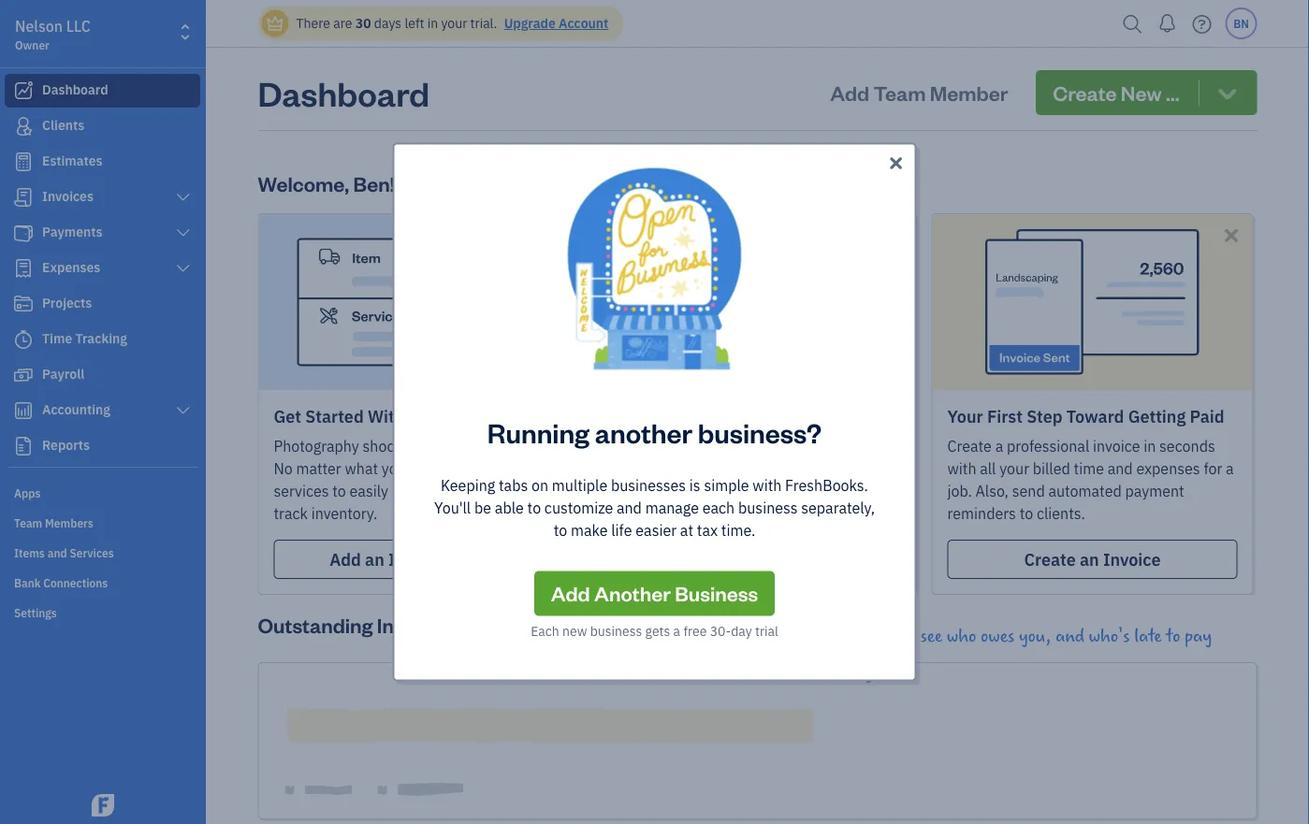 Task type: describe. For each thing, give the bounding box(es) containing it.
on inside "get started with items and services photography shoot? electrician services? no matter what you do, add your items or services to easily include on an invoice or track inventory."
[[445, 482, 461, 501]]

go to help image
[[1187, 10, 1217, 38]]

simple
[[704, 475, 749, 495]]

invoice image
[[12, 188, 35, 207]]

create an invoice
[[1024, 548, 1161, 570]]

are
[[333, 15, 352, 32]]

tabs
[[499, 475, 528, 495]]

inventory.
[[311, 504, 377, 524]]

reports
[[802, 459, 851, 479]]

who
[[947, 626, 976, 647]]

with inside keeping tabs on multiple businesses is simple with freshbooks. you'll be able to customize and manage each business separately, to make life easier at tax time.
[[753, 475, 782, 495]]

1 vertical spatial of
[[686, 437, 699, 456]]

add an item or service link
[[274, 540, 564, 579]]

close image
[[886, 152, 906, 174]]

automated
[[1049, 482, 1122, 501]]

for inside manage your growing client list keep track of invoices and payment for clients, and download client reports with a click of a button.
[[852, 437, 871, 456]]

get started with items and services photography shoot? electrician services? no matter what you do, add your items or services to easily include on an invoice or track inventory.
[[274, 405, 558, 524]]

to left 'make'
[[554, 520, 567, 540]]

invoice inside "get started with items and services photography shoot? electrician services? no matter what you do, add your items or services to easily include on an invoice or track inventory."
[[485, 482, 532, 501]]

first
[[987, 405, 1023, 427]]

items
[[496, 459, 534, 479]]

add another business
[[551, 580, 758, 607]]

another
[[594, 580, 671, 607]]

you'll
[[434, 498, 471, 518]]

how
[[462, 170, 501, 197]]

2 vertical spatial of
[[645, 482, 658, 501]]

timer image
[[12, 330, 35, 349]]

welcome,
[[258, 170, 349, 197]]

time
[[1074, 459, 1104, 479]]

job.
[[948, 482, 972, 501]]

to right able
[[527, 498, 541, 518]]

a right reports
[[887, 459, 895, 479]]

freshbooks. inside keeping tabs on multiple businesses is simple with freshbooks. you'll be able to customize and manage each business separately, to make life easier at tax time.
[[785, 475, 868, 495]]

invoices
[[377, 612, 454, 638]]

dashboard
[[258, 70, 430, 115]]

add for add an item or service
[[330, 548, 361, 570]]

see who owes you, and who's late to pay
[[920, 626, 1212, 647]]

an for get started with items and services
[[365, 548, 384, 570]]

on inside keeping tabs on multiple businesses is simple with freshbooks. you'll be able to customize and manage each business separately, to make life easier at tax time.
[[532, 475, 548, 495]]

keeping
[[441, 475, 495, 495]]

crown image
[[265, 14, 285, 33]]

you,
[[1019, 626, 1051, 647]]

items and services image
[[14, 545, 200, 560]]

outstanding invoices
[[258, 612, 454, 638]]

new
[[563, 622, 587, 640]]

get
[[528, 170, 557, 197]]

toward
[[1067, 405, 1124, 427]]

seconds
[[1160, 437, 1215, 456]]

manage
[[611, 405, 672, 427]]

in inside your first step toward getting paid create a professional invoice in seconds with all your billed time and expenses for a job. also, send automated payment reminders to clients.
[[1144, 437, 1156, 456]]

services
[[492, 405, 558, 427]]

left
[[405, 15, 424, 32]]

30
[[355, 15, 371, 32]]

and inside keeping tabs on multiple businesses is simple with freshbooks. you'll be able to customize and manage each business separately, to make life easier at tax time.
[[617, 498, 642, 518]]

dismiss image for your first step toward getting paid
[[1221, 225, 1242, 246]]

apps image
[[14, 485, 200, 500]]

most
[[596, 170, 643, 197]]

customize
[[545, 498, 613, 518]]

trial
[[755, 622, 779, 640]]

account
[[559, 15, 609, 32]]

settings image
[[14, 605, 200, 620]]

billed
[[1033, 459, 1070, 479]]

there
[[296, 15, 330, 32]]

track inside manage your growing client list keep track of invoices and payment for clients, and download client reports with a click of a button.
[[648, 437, 683, 456]]

late
[[1134, 626, 1162, 647]]

each
[[531, 622, 559, 640]]

nelson
[[15, 16, 63, 36]]

items
[[409, 405, 455, 427]]

day
[[731, 622, 752, 640]]

to left get
[[505, 170, 524, 197]]

easier
[[636, 520, 677, 540]]

send
[[1012, 482, 1045, 501]]

a right the expenses
[[1226, 459, 1234, 479]]

your inside your first step toward getting paid create a professional invoice in seconds with all your billed time and expenses for a job. also, send automated payment reminders to clients.
[[948, 405, 983, 427]]

expenses
[[1137, 459, 1200, 479]]

payment inside manage your growing client list keep track of invoices and payment for clients, and download client reports with a click of a button.
[[789, 437, 849, 456]]

item
[[388, 548, 426, 570]]

your first step toward getting paid create a professional invoice in seconds with all your billed time and expenses for a job. also, send automated payment reminders to clients.
[[948, 405, 1234, 524]]

service
[[450, 548, 508, 570]]

create an invoice link
[[948, 540, 1238, 579]]

with
[[368, 405, 405, 427]]

to left pay at the bottom right of the page
[[1166, 626, 1180, 647]]

payment image
[[12, 224, 35, 242]]

multiple
[[552, 475, 608, 495]]

keep
[[611, 437, 645, 456]]

chevron large down image
[[175, 403, 192, 418]]

add a client
[[708, 548, 803, 570]]

a inside dialog
[[673, 622, 680, 640]]

what
[[345, 459, 378, 479]]

get
[[274, 405, 301, 427]]

add
[[434, 459, 459, 479]]

be
[[474, 498, 491, 518]]

add team member
[[830, 79, 1008, 106]]

services
[[274, 482, 329, 501]]

1 vertical spatial or
[[536, 482, 550, 501]]

and inside your first step toward getting paid create a professional invoice in seconds with all your billed time and expenses for a job. also, send automated payment reminders to clients.
[[1108, 459, 1133, 479]]

who's
[[1089, 626, 1130, 647]]

upgrade
[[504, 15, 556, 32]]

chevron large down image for invoice 'image' at the top
[[175, 190, 192, 205]]

businesses
[[611, 475, 686, 495]]

clients,
[[611, 459, 659, 479]]

dismiss image for get started with items and services
[[547, 225, 569, 246]]

expense image
[[12, 259, 35, 278]]

there are 30 days left in your trial. upgrade account
[[296, 15, 609, 32]]



Task type: vqa. For each thing, say whether or not it's contained in the screenshot.
Expenses Link within the main element
no



Task type: locate. For each thing, give the bounding box(es) containing it.
days
[[374, 15, 402, 32]]

1 your from the left
[[676, 405, 711, 427]]

1 vertical spatial payment
[[1125, 482, 1185, 501]]

of right out
[[682, 170, 700, 197]]

to inside "get started with items and services photography shoot? electrician services? no matter what you do, add your items or services to easily include on an invoice or track inventory."
[[332, 482, 346, 501]]

free
[[684, 622, 707, 640]]

welcome, ben! here's how to get the most out of freshbooks.
[[258, 170, 819, 197]]

invoice inside your first step toward getting paid create a professional invoice in seconds with all your billed time and expenses for a job. also, send automated payment reminders to clients.
[[1093, 437, 1140, 456]]

list
[[835, 405, 863, 427]]

is
[[690, 475, 701, 495]]

or
[[537, 459, 551, 479], [536, 482, 550, 501], [430, 548, 446, 570]]

invoice up time
[[1093, 437, 1140, 456]]

no
[[274, 459, 293, 479]]

ben!
[[353, 170, 395, 197]]

trial.
[[470, 15, 497, 32]]

click
[[611, 482, 641, 501]]

of left invoices
[[686, 437, 699, 456]]

and up "client"
[[761, 437, 786, 456]]

2 horizontal spatial an
[[1080, 548, 1099, 570]]

shoot?
[[363, 437, 408, 456]]

add
[[830, 79, 870, 106], [330, 548, 361, 570], [708, 548, 740, 570], [551, 580, 590, 607]]

easily
[[350, 482, 388, 501]]

1 vertical spatial create
[[1024, 548, 1076, 570]]

paid
[[1190, 405, 1225, 427]]

in right left at the left of page
[[427, 15, 438, 32]]

1 vertical spatial for
[[1204, 459, 1223, 479]]

or right items
[[537, 459, 551, 479]]

1 vertical spatial track
[[274, 504, 308, 524]]

download
[[692, 459, 758, 479]]

to inside your first step toward getting paid create a professional invoice in seconds with all your billed time and expenses for a job. also, send automated payment reminders to clients.
[[1020, 504, 1033, 524]]

you
[[382, 459, 406, 479]]

client image
[[12, 117, 35, 136]]

and up life
[[617, 498, 642, 518]]

search image
[[1118, 10, 1148, 38]]

or right item
[[430, 548, 446, 570]]

payment down the expenses
[[1125, 482, 1185, 501]]

or right tabs
[[536, 482, 550, 501]]

0 vertical spatial invoice
[[1093, 437, 1140, 456]]

of
[[682, 170, 700, 197], [686, 437, 699, 456], [645, 482, 658, 501]]

0 vertical spatial of
[[682, 170, 700, 197]]

create down clients.
[[1024, 548, 1076, 570]]

started
[[305, 405, 364, 427]]

step
[[1027, 405, 1063, 427]]

matter
[[296, 459, 341, 479]]

track down the services
[[274, 504, 308, 524]]

team
[[874, 79, 926, 106]]

0 horizontal spatial payment
[[789, 437, 849, 456]]

add for add team member
[[830, 79, 870, 106]]

freshbooks image
[[88, 795, 118, 817]]

1 horizontal spatial create
[[1024, 548, 1076, 570]]

clients.
[[1037, 504, 1086, 524]]

add up new
[[551, 580, 590, 607]]

1 horizontal spatial with
[[854, 459, 883, 479]]

an left able
[[465, 482, 482, 501]]

1 vertical spatial in
[[1144, 437, 1156, 456]]

add left team
[[830, 79, 870, 106]]

tax
[[697, 520, 718, 540]]

0 vertical spatial create
[[948, 437, 992, 456]]

owes
[[981, 626, 1015, 647]]

life
[[611, 520, 632, 540]]

on down add
[[445, 482, 461, 501]]

for inside your first step toward getting paid create a professional invoice in seconds with all your billed time and expenses for a job. also, send automated payment reminders to clients.
[[1204, 459, 1223, 479]]

add down inventory.
[[330, 548, 361, 570]]

3 chevron large down image from the top
[[175, 261, 192, 276]]

your right all
[[1000, 459, 1029, 479]]

add an item or service
[[330, 548, 508, 570]]

in up the expenses
[[1144, 437, 1156, 456]]

the
[[561, 170, 592, 197]]

and inside "get started with items and services photography shoot? electrician services? no matter what you do, add your items or services to easily include on an invoice or track inventory."
[[459, 405, 488, 427]]

with right reports
[[854, 459, 883, 479]]

business down another
[[590, 622, 642, 640]]

a left the is
[[662, 482, 670, 501]]

0 vertical spatial freshbooks.
[[704, 170, 819, 197]]

1 horizontal spatial your
[[948, 405, 983, 427]]

your right add
[[463, 459, 493, 479]]

project image
[[12, 295, 35, 314]]

add for add a client
[[708, 548, 740, 570]]

add down time.
[[708, 548, 740, 570]]

make
[[571, 520, 608, 540]]

0 horizontal spatial business
[[590, 622, 642, 640]]

business inside keeping tabs on multiple businesses is simple with freshbooks. you'll be able to customize and manage each business separately, to make life easier at tax time.
[[738, 498, 798, 518]]

dismiss image
[[547, 225, 569, 246], [1221, 225, 1242, 246]]

main element
[[0, 0, 253, 825]]

professional
[[1007, 437, 1090, 456]]

and left the is
[[663, 459, 688, 479]]

add for add another business
[[551, 580, 590, 607]]

payment inside your first step toward getting paid create a professional invoice in seconds with all your billed time and expenses for a job. also, send automated payment reminders to clients.
[[1125, 482, 1185, 501]]

your inside your first step toward getting paid create a professional invoice in seconds with all your billed time and expenses for a job. also, send automated payment reminders to clients.
[[1000, 459, 1029, 479]]

and right you,
[[1056, 626, 1085, 647]]

gets
[[645, 622, 670, 640]]

dashboard image
[[12, 81, 35, 100]]

growing
[[715, 405, 781, 427]]

an for your first step toward getting paid
[[1080, 548, 1099, 570]]

1 horizontal spatial on
[[532, 475, 548, 495]]

to
[[505, 170, 524, 197], [332, 482, 346, 501], [527, 498, 541, 518], [1020, 504, 1033, 524], [554, 520, 567, 540], [1166, 626, 1180, 647]]

invoices
[[703, 437, 757, 456]]

all
[[980, 459, 996, 479]]

your inside manage your growing client list keep track of invoices and payment for clients, and download client reports with a click of a button.
[[676, 405, 711, 427]]

business
[[675, 580, 758, 607]]

track
[[648, 437, 683, 456], [274, 504, 308, 524]]

for down seconds
[[1204, 459, 1223, 479]]

payment
[[789, 437, 849, 456], [1125, 482, 1185, 501]]

chevron large down image
[[175, 190, 192, 205], [175, 226, 192, 241], [175, 261, 192, 276]]

2 horizontal spatial with
[[948, 459, 977, 479]]

add a client link
[[611, 540, 901, 579]]

chart image
[[12, 401, 35, 420]]

client left the 'list'
[[785, 405, 831, 427]]

pay
[[1185, 626, 1212, 647]]

0 horizontal spatial invoice
[[485, 482, 532, 501]]

each new business gets a free 30-day trial
[[531, 622, 779, 640]]

invoice down items
[[485, 482, 532, 501]]

llc
[[66, 16, 91, 36]]

with
[[854, 459, 883, 479], [948, 459, 977, 479], [753, 475, 782, 495]]

with right simple
[[753, 475, 782, 495]]

your
[[676, 405, 711, 427], [948, 405, 983, 427]]

payment up reports
[[789, 437, 849, 456]]

create up all
[[948, 437, 992, 456]]

1 horizontal spatial invoice
[[1093, 437, 1140, 456]]

a
[[995, 437, 1003, 456], [887, 459, 895, 479], [1226, 459, 1234, 479], [662, 482, 670, 501], [744, 548, 753, 570], [673, 622, 680, 640]]

your inside "get started with items and services photography shoot? electrician services? no matter what you do, add your items or services to easily include on an invoice or track inventory."
[[463, 459, 493, 479]]

do,
[[409, 459, 430, 479]]

each
[[703, 498, 735, 518]]

1 vertical spatial freshbooks.
[[785, 475, 868, 495]]

able
[[495, 498, 524, 518]]

business up time.
[[738, 498, 798, 518]]

an left item
[[365, 548, 384, 570]]

with up job.
[[948, 459, 977, 479]]

0 horizontal spatial an
[[365, 548, 384, 570]]

0 vertical spatial client
[[785, 405, 831, 427]]

manage
[[645, 498, 699, 518]]

team members image
[[14, 515, 200, 530]]

with inside your first step toward getting paid create a professional invoice in seconds with all your billed time and expenses for a job. also, send automated payment reminders to clients.
[[948, 459, 977, 479]]

client inside manage your growing client list keep track of invoices and payment for clients, and download client reports with a click of a button.
[[785, 405, 831, 427]]

track inside "get started with items and services photography shoot? electrician services? no matter what you do, add your items or services to easily include on an invoice or track inventory."
[[274, 504, 308, 524]]

1 vertical spatial chevron large down image
[[175, 226, 192, 241]]

add inside running another business? dialog
[[551, 580, 590, 607]]

chevron large down image for payment icon
[[175, 226, 192, 241]]

client up "business" at the right
[[757, 548, 803, 570]]

track right keep
[[648, 437, 683, 456]]

upgrade account link
[[500, 15, 609, 32]]

0 vertical spatial business
[[738, 498, 798, 518]]

running another business?
[[487, 415, 822, 450]]

1 horizontal spatial in
[[1144, 437, 1156, 456]]

keeping tabs on multiple businesses is simple with freshbooks. you'll be able to customize and manage each business separately, to make life easier at tax time.
[[434, 475, 875, 540]]

electrician
[[411, 437, 482, 456]]

0 horizontal spatial dismiss image
[[547, 225, 569, 246]]

another
[[595, 415, 692, 450]]

0 horizontal spatial with
[[753, 475, 782, 495]]

for down the 'list'
[[852, 437, 871, 456]]

a down time.
[[744, 548, 753, 570]]

with inside manage your growing client list keep track of invoices and payment for clients, and download client reports with a click of a button.
[[854, 459, 883, 479]]

add another business button
[[534, 571, 775, 616]]

separately,
[[801, 498, 875, 518]]

a up all
[[995, 437, 1003, 456]]

0 vertical spatial in
[[427, 15, 438, 32]]

0 horizontal spatial for
[[852, 437, 871, 456]]

2 your from the left
[[948, 405, 983, 427]]

0 vertical spatial payment
[[789, 437, 849, 456]]

to down the send
[[1020, 504, 1033, 524]]

client
[[761, 459, 799, 479]]

manage your growing client list keep track of invoices and payment for clients, and download client reports with a click of a button.
[[611, 405, 895, 501]]

1 vertical spatial client
[[757, 548, 803, 570]]

0 horizontal spatial create
[[948, 437, 992, 456]]

2 dismiss image from the left
[[1221, 225, 1242, 246]]

invoice
[[1093, 437, 1140, 456], [485, 482, 532, 501]]

add team member button
[[813, 70, 1025, 115]]

bank connections image
[[14, 575, 200, 590]]

1 horizontal spatial an
[[465, 482, 482, 501]]

member
[[930, 79, 1008, 106]]

0 horizontal spatial your
[[676, 405, 711, 427]]

photography
[[274, 437, 359, 456]]

0 horizontal spatial on
[[445, 482, 461, 501]]

your left trial.
[[441, 15, 467, 32]]

0 vertical spatial chevron large down image
[[175, 190, 192, 205]]

on right tabs
[[532, 475, 548, 495]]

0 horizontal spatial track
[[274, 504, 308, 524]]

also,
[[976, 482, 1009, 501]]

button.
[[673, 482, 722, 501]]

report image
[[12, 437, 35, 456]]

2 chevron large down image from the top
[[175, 226, 192, 241]]

of right click
[[645, 482, 658, 501]]

an inside "get started with items and services photography shoot? electrician services? no matter what you do, add your items or services to easily include on an invoice or track inventory."
[[465, 482, 482, 501]]

owner
[[15, 37, 49, 52]]

services?
[[486, 437, 548, 456]]

and up electrician
[[459, 405, 488, 427]]

here's
[[399, 170, 458, 197]]

1 chevron large down image from the top
[[175, 190, 192, 205]]

out
[[647, 170, 678, 197]]

2 vertical spatial or
[[430, 548, 446, 570]]

your up invoices
[[676, 405, 711, 427]]

0 horizontal spatial in
[[427, 15, 438, 32]]

0 vertical spatial track
[[648, 437, 683, 456]]

nelson llc owner
[[15, 16, 91, 52]]

0 vertical spatial for
[[852, 437, 871, 456]]

1 horizontal spatial track
[[648, 437, 683, 456]]

an left invoice
[[1080, 548, 1099, 570]]

to up inventory.
[[332, 482, 346, 501]]

running another business? dialog
[[0, 120, 1309, 704]]

create inside your first step toward getting paid create a professional invoice in seconds with all your billed time and expenses for a job. also, send automated payment reminders to clients.
[[948, 437, 992, 456]]

2 vertical spatial chevron large down image
[[175, 261, 192, 276]]

money image
[[12, 366, 35, 385]]

1 horizontal spatial payment
[[1125, 482, 1185, 501]]

1 dismiss image from the left
[[547, 225, 569, 246]]

1 horizontal spatial dismiss image
[[1221, 225, 1242, 246]]

estimate image
[[12, 153, 35, 171]]

1 horizontal spatial business
[[738, 498, 798, 518]]

in
[[427, 15, 438, 32], [1144, 437, 1156, 456]]

and right time
[[1108, 459, 1133, 479]]

outstanding
[[258, 612, 373, 638]]

chevron large down image for expense icon
[[175, 261, 192, 276]]

1 vertical spatial invoice
[[485, 482, 532, 501]]

1 horizontal spatial for
[[1204, 459, 1223, 479]]

a left the "free"
[[673, 622, 680, 640]]

0 vertical spatial or
[[537, 459, 551, 479]]

1 vertical spatial business
[[590, 622, 642, 640]]

invoice
[[1103, 548, 1161, 570]]

your left first
[[948, 405, 983, 427]]



